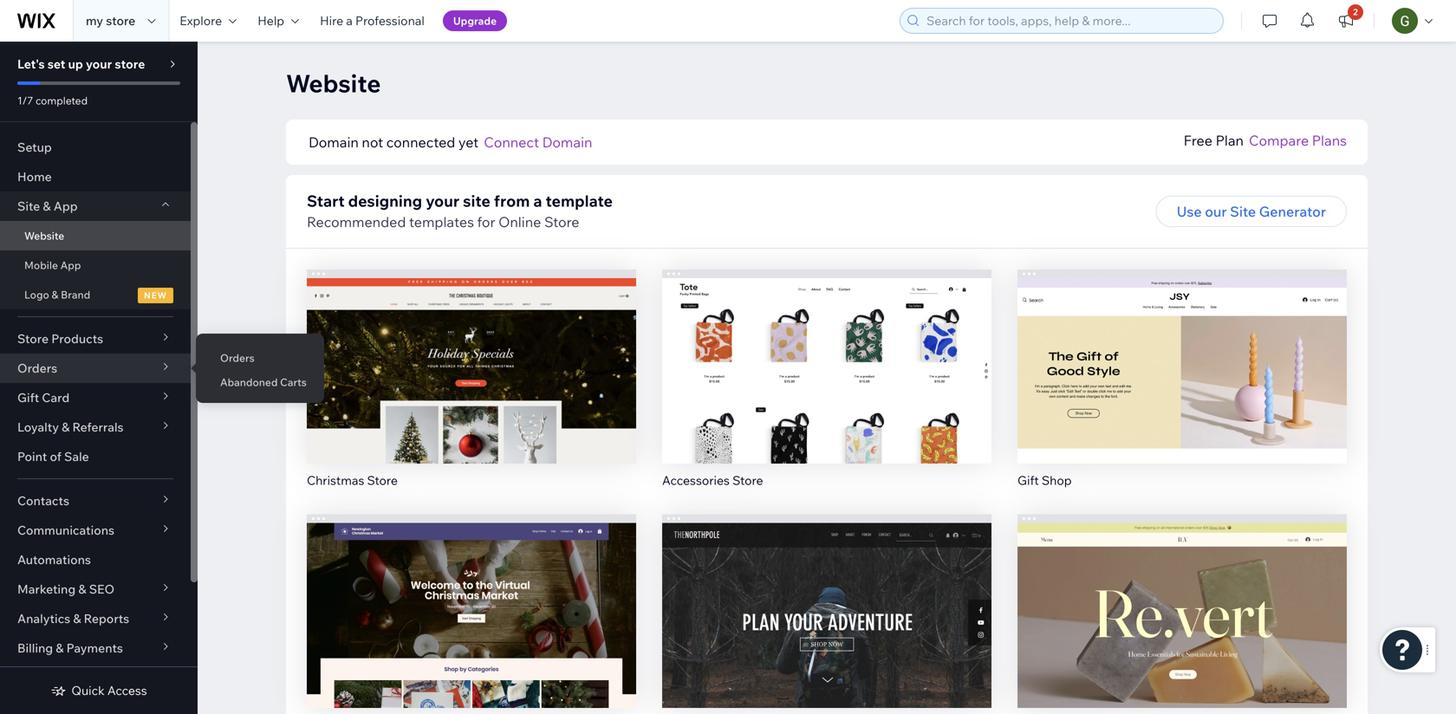 Task type: vqa. For each thing, say whether or not it's contained in the screenshot.
second Unlimited
no



Task type: describe. For each thing, give the bounding box(es) containing it.
my
[[86, 13, 103, 28]]

2 domain from the left
[[543, 134, 593, 151]]

quick
[[71, 683, 105, 699]]

generator
[[1260, 203, 1327, 220]]

payments
[[66, 641, 123, 656]]

christmas store
[[307, 473, 398, 488]]

home
[[17, 169, 52, 184]]

online
[[499, 213, 541, 231]]

site inside site & app popup button
[[17, 199, 40, 214]]

gift for gift card
[[17, 390, 39, 405]]

template
[[546, 191, 613, 211]]

billing
[[17, 641, 53, 656]]

up
[[68, 56, 83, 72]]

setup
[[17, 140, 52, 155]]

connect
[[484, 134, 539, 151]]

hire a professional
[[320, 13, 425, 28]]

designing
[[348, 191, 422, 211]]

1 domain from the left
[[309, 134, 359, 151]]

use
[[1177, 203, 1202, 220]]

card
[[42, 390, 70, 405]]

help
[[258, 13, 285, 28]]

point of sale link
[[0, 442, 191, 472]]

site & app
[[17, 199, 78, 214]]

website link
[[0, 221, 191, 251]]

connected
[[387, 134, 456, 151]]

sidebar element
[[0, 42, 198, 715]]

of
[[50, 449, 61, 464]]

marketing
[[17, 582, 76, 597]]

seo
[[89, 582, 115, 597]]

christmas
[[307, 473, 365, 488]]

sale
[[64, 449, 89, 464]]

upgrade button
[[443, 10, 507, 31]]

domain not connected yet connect domain
[[309, 134, 593, 151]]

loyalty & referrals
[[17, 420, 124, 435]]

store products
[[17, 331, 103, 346]]

referrals
[[72, 420, 124, 435]]

1/7 completed
[[17, 94, 88, 107]]

home link
[[0, 162, 191, 192]]

mobile
[[24, 259, 58, 272]]

billing & payments button
[[0, 634, 191, 663]]

mobile app
[[24, 259, 81, 272]]

new
[[144, 290, 167, 301]]

plan
[[1216, 132, 1244, 149]]

your inside start designing your site from a template recommended templates for online store
[[426, 191, 460, 211]]

analytics
[[17, 611, 70, 627]]

accessories
[[663, 473, 730, 488]]

carts
[[280, 376, 307, 389]]

abandoned
[[220, 376, 278, 389]]

loyalty & referrals button
[[0, 413, 191, 442]]

& for billing
[[56, 641, 64, 656]]

your inside sidebar element
[[86, 56, 112, 72]]

orders link
[[196, 343, 324, 373]]

analytics & reports button
[[0, 604, 191, 634]]

start designing your site from a template recommended templates for online store
[[307, 191, 613, 231]]

brand
[[61, 288, 90, 301]]

free
[[1184, 132, 1213, 149]]

analytics & reports
[[17, 611, 129, 627]]

mobile app link
[[0, 251, 191, 280]]

start
[[307, 191, 345, 211]]

point of sale
[[17, 449, 89, 464]]

store products button
[[0, 324, 191, 354]]

contacts
[[17, 493, 69, 509]]

store inside start designing your site from a template recommended templates for online store
[[545, 213, 580, 231]]

plans
[[1313, 132, 1348, 149]]

automations link
[[0, 545, 191, 575]]

app inside the mobile app link
[[60, 259, 81, 272]]

use our site generator
[[1177, 203, 1327, 220]]

products
[[51, 331, 103, 346]]

0 vertical spatial website
[[286, 68, 381, 98]]

compare plans button
[[1250, 130, 1348, 151]]

hire
[[320, 13, 344, 28]]

my store
[[86, 13, 136, 28]]

point
[[17, 449, 47, 464]]

gift card button
[[0, 383, 191, 413]]

our
[[1206, 203, 1228, 220]]

gift shop
[[1018, 473, 1072, 488]]

site
[[463, 191, 491, 211]]

yet
[[459, 134, 479, 151]]

abandoned carts
[[220, 376, 307, 389]]

communications
[[17, 523, 115, 538]]

2 button
[[1328, 0, 1366, 42]]

communications button
[[0, 516, 191, 545]]

store inside popup button
[[17, 331, 49, 346]]



Task type: locate. For each thing, give the bounding box(es) containing it.
0 vertical spatial gift
[[17, 390, 39, 405]]

view button
[[435, 374, 509, 405], [1146, 374, 1220, 405], [435, 618, 509, 650], [790, 618, 864, 650], [1146, 618, 1220, 650]]

a
[[346, 13, 353, 28], [534, 191, 542, 211]]

site
[[17, 199, 40, 214], [1231, 203, 1257, 220]]

store right christmas
[[367, 473, 398, 488]]

app down home link
[[54, 199, 78, 214]]

1 horizontal spatial orders
[[220, 352, 255, 365]]

0 horizontal spatial your
[[86, 56, 112, 72]]

2
[[1354, 7, 1359, 17]]

loyalty
[[17, 420, 59, 435]]

& right the billing
[[56, 641, 64, 656]]

1 horizontal spatial a
[[534, 191, 542, 211]]

store down template
[[545, 213, 580, 231]]

setup link
[[0, 133, 191, 162]]

& for logo
[[52, 288, 58, 301]]

free plan compare plans
[[1184, 132, 1348, 149]]

1 vertical spatial a
[[534, 191, 542, 211]]

& inside dropdown button
[[78, 582, 86, 597]]

0 vertical spatial app
[[54, 199, 78, 214]]

your
[[86, 56, 112, 72], [426, 191, 460, 211]]

your up 'templates'
[[426, 191, 460, 211]]

orders up the abandoned
[[220, 352, 255, 365]]

a inside hire a professional link
[[346, 13, 353, 28]]

website down hire
[[286, 68, 381, 98]]

not
[[362, 134, 383, 151]]

billing & payments
[[17, 641, 123, 656]]

1 horizontal spatial your
[[426, 191, 460, 211]]

orders up 'gift card'
[[17, 361, 57, 376]]

let's set up your store
[[17, 56, 145, 72]]

& down home
[[43, 199, 51, 214]]

store right my at the top left of the page
[[106, 13, 136, 28]]

store
[[545, 213, 580, 231], [17, 331, 49, 346], [367, 473, 398, 488], [733, 473, 764, 488]]

use our site generator button
[[1157, 196, 1348, 227]]

site & app button
[[0, 192, 191, 221]]

domain
[[309, 134, 359, 151], [543, 134, 593, 151]]

& inside "popup button"
[[62, 420, 70, 435]]

orders for orders link
[[220, 352, 255, 365]]

help button
[[247, 0, 310, 42]]

a right from
[[534, 191, 542, 211]]

gift left card
[[17, 390, 39, 405]]

0 horizontal spatial gift
[[17, 390, 39, 405]]

orders button
[[0, 354, 191, 383]]

shop
[[1042, 473, 1072, 488]]

& for analytics
[[73, 611, 81, 627]]

recommended
[[307, 213, 406, 231]]

logo
[[24, 288, 49, 301]]

a inside start designing your site from a template recommended templates for online store
[[534, 191, 542, 211]]

domain right connect
[[543, 134, 593, 151]]

1 vertical spatial store
[[115, 56, 145, 72]]

0 vertical spatial your
[[86, 56, 112, 72]]

& for loyalty
[[62, 420, 70, 435]]

1 vertical spatial app
[[60, 259, 81, 272]]

app inside site & app popup button
[[54, 199, 78, 214]]

& left 'reports'
[[73, 611, 81, 627]]

a right hire
[[346, 13, 353, 28]]

quick access button
[[51, 683, 147, 699]]

0 horizontal spatial orders
[[17, 361, 57, 376]]

access
[[107, 683, 147, 699]]

accessories store
[[663, 473, 764, 488]]

site down home
[[17, 199, 40, 214]]

0 vertical spatial store
[[106, 13, 136, 28]]

set
[[47, 56, 65, 72]]

store
[[106, 13, 136, 28], [115, 56, 145, 72]]

orders inside 'popup button'
[[17, 361, 57, 376]]

upgrade
[[453, 14, 497, 27]]

orders
[[220, 352, 255, 365], [17, 361, 57, 376]]

& left seo
[[78, 582, 86, 597]]

connect domain button
[[484, 132, 593, 153]]

1 horizontal spatial domain
[[543, 134, 593, 151]]

0 horizontal spatial domain
[[309, 134, 359, 151]]

your right up
[[86, 56, 112, 72]]

app right the mobile
[[60, 259, 81, 272]]

& right logo
[[52, 288, 58, 301]]

0 vertical spatial a
[[346, 13, 353, 28]]

store down my store
[[115, 56, 145, 72]]

reports
[[84, 611, 129, 627]]

store right the accessories
[[733, 473, 764, 488]]

& right the loyalty
[[62, 420, 70, 435]]

gift card
[[17, 390, 70, 405]]

orders for orders 'popup button'
[[17, 361, 57, 376]]

domain left not
[[309, 134, 359, 151]]

1 vertical spatial gift
[[1018, 473, 1040, 488]]

for
[[477, 213, 496, 231]]

gift
[[17, 390, 39, 405], [1018, 473, 1040, 488]]

website inside sidebar element
[[24, 229, 64, 242]]

1/7
[[17, 94, 33, 107]]

marketing & seo button
[[0, 575, 191, 604]]

0 horizontal spatial website
[[24, 229, 64, 242]]

& inside popup button
[[43, 199, 51, 214]]

edit button
[[435, 337, 508, 368], [791, 337, 864, 368], [1146, 337, 1219, 368], [435, 582, 508, 613], [791, 582, 864, 613], [1146, 582, 1219, 613]]

quick access
[[71, 683, 147, 699]]

site right our
[[1231, 203, 1257, 220]]

1 horizontal spatial gift
[[1018, 473, 1040, 488]]

automations
[[17, 552, 91, 568]]

gift for gift shop
[[1018, 473, 1040, 488]]

app
[[54, 199, 78, 214], [60, 259, 81, 272]]

let's
[[17, 56, 45, 72]]

store down logo
[[17, 331, 49, 346]]

explore
[[180, 13, 222, 28]]

view
[[456, 381, 488, 398], [1167, 381, 1199, 398], [456, 625, 488, 643], [811, 625, 843, 643], [1167, 625, 1199, 643]]

& for marketing
[[78, 582, 86, 597]]

edit
[[459, 344, 485, 362], [814, 344, 840, 362], [1170, 344, 1196, 362], [459, 589, 485, 606], [814, 589, 840, 606], [1170, 589, 1196, 606]]

site inside use our site generator button
[[1231, 203, 1257, 220]]

& for site
[[43, 199, 51, 214]]

abandoned carts link
[[196, 368, 324, 397]]

website up the mobile
[[24, 229, 64, 242]]

from
[[494, 191, 530, 211]]

templates
[[409, 213, 474, 231]]

marketing & seo
[[17, 582, 115, 597]]

compare
[[1250, 132, 1310, 149]]

logo & brand
[[24, 288, 90, 301]]

1 vertical spatial website
[[24, 229, 64, 242]]

store inside sidebar element
[[115, 56, 145, 72]]

gift left shop
[[1018, 473, 1040, 488]]

Search for tools, apps, help & more... field
[[922, 9, 1218, 33]]

1 vertical spatial your
[[426, 191, 460, 211]]

0 horizontal spatial site
[[17, 199, 40, 214]]

professional
[[356, 13, 425, 28]]

1 horizontal spatial website
[[286, 68, 381, 98]]

1 horizontal spatial site
[[1231, 203, 1257, 220]]

gift inside popup button
[[17, 390, 39, 405]]

0 horizontal spatial a
[[346, 13, 353, 28]]

contacts button
[[0, 487, 191, 516]]



